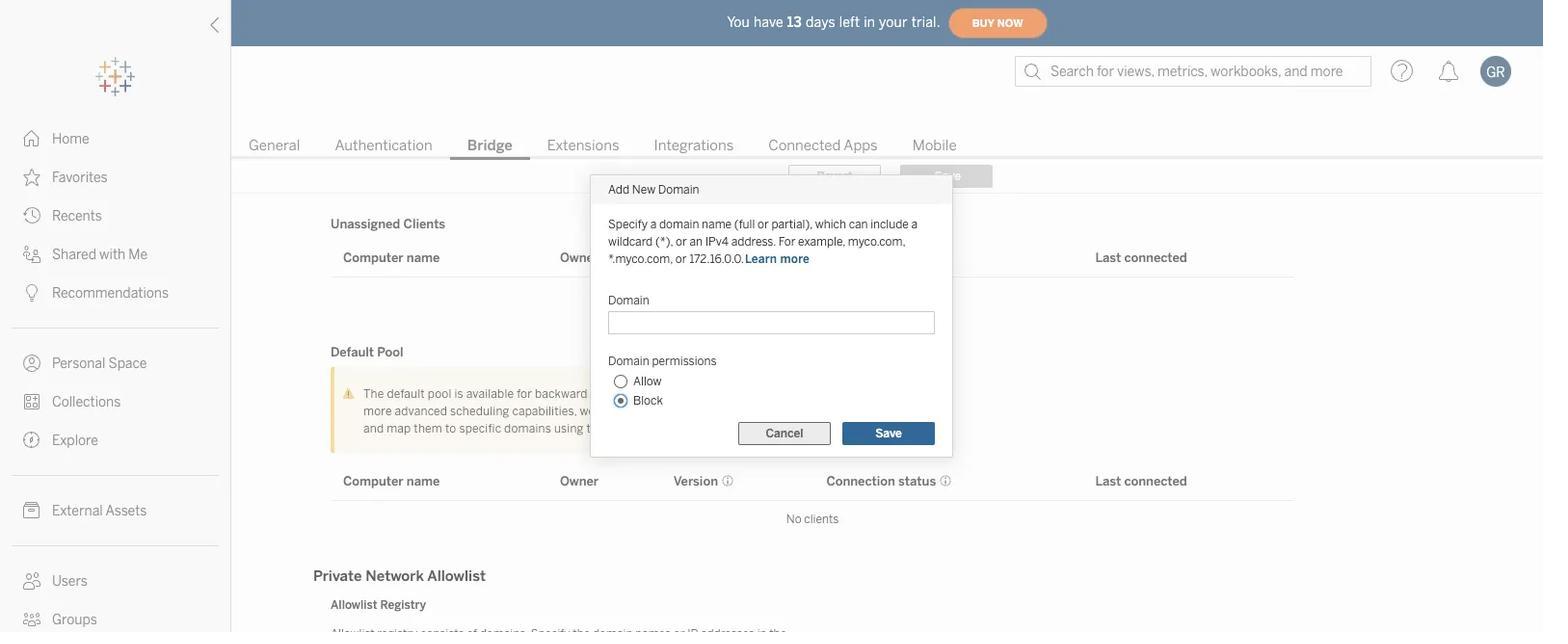 Task type: locate. For each thing, give the bounding box(es) containing it.
0 horizontal spatial for
[[746, 387, 764, 401]]

by text only_f5he34f image left favorites
[[23, 169, 40, 186]]

mobile
[[912, 137, 957, 154]]

recommendations link
[[0, 274, 230, 312]]

version down the an
[[674, 250, 718, 265]]

connection status down myco.com,
[[827, 250, 936, 265]]

to
[[445, 422, 456, 436]]

by text only_f5he34f image inside recents link
[[23, 207, 40, 225]]

name down "clients"
[[407, 250, 440, 265]]

2 vertical spatial domain
[[608, 355, 649, 368]]

warning image
[[342, 387, 356, 400]]

connection status
[[827, 250, 936, 265], [827, 474, 936, 488]]

by text only_f5he34f image inside external assets link
[[23, 502, 40, 520]]

map
[[387, 422, 411, 436]]

0 vertical spatial more
[[780, 253, 810, 266]]

6 by text only_f5he34f image from the top
[[23, 573, 40, 590]]

add
[[608, 183, 630, 197]]

0 vertical spatial connected
[[1124, 250, 1187, 265]]

domains
[[504, 422, 551, 436]]

a right include
[[911, 218, 918, 231]]

by text only_f5he34f image left personal
[[23, 355, 40, 372]]

0 vertical spatial version
[[674, 250, 718, 265]]

only.
[[718, 387, 744, 401]]

private
[[313, 568, 362, 585]]

more down example,
[[780, 253, 810, 266]]

main content
[[231, 7, 1543, 632]]

domain for domain
[[608, 294, 649, 307]]

using
[[554, 422, 584, 436]]

by text only_f5he34f image for recents
[[23, 207, 40, 225]]

by text only_f5he34f image for recommendations
[[23, 284, 40, 302]]

days
[[806, 14, 836, 30]]

last connected
[[1095, 250, 1187, 265], [1095, 474, 1187, 488]]

for inside the default pool is available for backward compatibility purposes only. for more advanced scheduling capabilities, we recommend you create new pools and map them to specific domains using the allowlist.
[[746, 387, 764, 401]]

the
[[587, 422, 604, 436]]

domain for domain permissions allow block
[[608, 355, 649, 368]]

users link
[[0, 562, 230, 601]]

0 vertical spatial connection
[[827, 250, 895, 265]]

2 connection from the top
[[827, 474, 895, 488]]

0 vertical spatial last
[[1095, 250, 1121, 265]]

ipv4
[[705, 235, 729, 249]]

Domain text field
[[608, 311, 935, 334]]

add new domain
[[608, 183, 699, 197]]

authentication
[[335, 137, 433, 154]]

1 vertical spatial status
[[898, 474, 936, 488]]

by text only_f5he34f image
[[23, 130, 40, 147], [23, 169, 40, 186], [23, 207, 40, 225], [23, 355, 40, 372], [23, 393, 40, 411], [23, 573, 40, 590], [23, 611, 40, 628]]

3 by text only_f5he34f image from the top
[[23, 432, 40, 449]]

buy now
[[972, 17, 1023, 29]]

connection down myco.com,
[[827, 250, 895, 265]]

left
[[839, 14, 860, 30]]

owner down 'using'
[[560, 474, 599, 488]]

0 vertical spatial status
[[898, 250, 936, 265]]

by text only_f5he34f image left external
[[23, 502, 40, 520]]

in
[[864, 14, 875, 30]]

1 a from the left
[[650, 218, 657, 231]]

unassigned
[[331, 217, 400, 231]]

shared with me
[[52, 247, 148, 263]]

2 version from the top
[[674, 474, 718, 488]]

0 vertical spatial for
[[779, 235, 796, 249]]

4 by text only_f5he34f image from the top
[[23, 355, 40, 372]]

recents link
[[0, 197, 230, 235]]

domain permissions allow block
[[608, 355, 717, 408]]

3 by text only_f5he34f image from the top
[[23, 207, 40, 225]]

1 vertical spatial computer
[[343, 474, 404, 488]]

domain up allow on the bottom left
[[608, 355, 649, 368]]

by text only_f5he34f image left users
[[23, 573, 40, 590]]

0 horizontal spatial more
[[363, 405, 392, 418]]

default pool
[[331, 345, 403, 360]]

1 vertical spatial computer name
[[343, 474, 440, 488]]

1 vertical spatial last connected
[[1095, 474, 1187, 488]]

for down the partial),
[[779, 235, 796, 249]]

0 vertical spatial computer name
[[343, 250, 440, 265]]

0 vertical spatial allowlist
[[427, 568, 486, 585]]

have
[[754, 14, 783, 30]]

more down the
[[363, 405, 392, 418]]

1 vertical spatial name
[[407, 250, 440, 265]]

computer
[[343, 250, 404, 265], [343, 474, 404, 488]]

1 vertical spatial version
[[674, 474, 718, 488]]

version
[[674, 250, 718, 265], [674, 474, 718, 488]]

navigation
[[231, 131, 1543, 160]]

with
[[99, 247, 125, 263]]

0 vertical spatial last connected
[[1095, 250, 1187, 265]]

owner left "*.myco.com," in the top of the page
[[560, 250, 599, 265]]

by text only_f5he34f image inside collections link
[[23, 393, 40, 411]]

include
[[871, 218, 909, 231]]

we
[[580, 405, 595, 418]]

sub-spaces tab list
[[231, 135, 1543, 160]]

for up pools
[[746, 387, 764, 401]]

allowlist right network
[[427, 568, 486, 585]]

for
[[779, 235, 796, 249], [746, 387, 764, 401]]

domain down "*.myco.com," in the top of the page
[[608, 294, 649, 307]]

trial.
[[912, 14, 940, 30]]

1 by text only_f5he34f image from the top
[[23, 246, 40, 263]]

backward
[[535, 387, 588, 401]]

name up ipv4
[[702, 218, 732, 231]]

domain up domain
[[658, 183, 699, 197]]

1 vertical spatial last
[[1095, 474, 1121, 488]]

1 by text only_f5he34f image from the top
[[23, 130, 40, 147]]

connection status down save
[[827, 474, 936, 488]]

1 vertical spatial for
[[746, 387, 764, 401]]

by text only_f5he34f image inside groups link
[[23, 611, 40, 628]]

save button
[[842, 422, 935, 445]]

myco.com,
[[848, 235, 905, 249]]

connection
[[827, 250, 895, 265], [827, 474, 895, 488]]

new
[[727, 405, 749, 418]]

by text only_f5he34f image for groups
[[23, 611, 40, 628]]

0 vertical spatial owner
[[560, 250, 599, 265]]

computer name down map
[[343, 474, 440, 488]]

by text only_f5he34f image left "collections"
[[23, 393, 40, 411]]

by text only_f5he34f image left home
[[23, 130, 40, 147]]

learn more link
[[744, 252, 811, 267]]

1 vertical spatial more
[[363, 405, 392, 418]]

or right "(full"
[[758, 218, 769, 231]]

by text only_f5he34f image inside explore 'link'
[[23, 432, 40, 449]]

13
[[787, 14, 802, 30]]

1 vertical spatial allowlist
[[331, 599, 377, 612]]

0 vertical spatial name
[[702, 218, 732, 231]]

4 by text only_f5he34f image from the top
[[23, 502, 40, 520]]

by text only_f5he34f image inside personal space "link"
[[23, 355, 40, 372]]

capabilities,
[[512, 405, 577, 418]]

by text only_f5he34f image left groups
[[23, 611, 40, 628]]

last
[[1095, 250, 1121, 265], [1095, 474, 1121, 488]]

status down include
[[898, 250, 936, 265]]

domain inside "domain permissions allow block"
[[608, 355, 649, 368]]

2 by text only_f5he34f image from the top
[[23, 169, 40, 186]]

version down create
[[674, 474, 718, 488]]

by text only_f5he34f image left recents
[[23, 207, 40, 225]]

connection down save
[[827, 474, 895, 488]]

2 last from the top
[[1095, 474, 1121, 488]]

(full
[[734, 218, 755, 231]]

or down domain
[[675, 253, 687, 266]]

main content containing general
[[231, 7, 1543, 632]]

1 horizontal spatial for
[[779, 235, 796, 249]]

1 vertical spatial connected
[[1124, 474, 1187, 488]]

allowlist down "private"
[[331, 599, 377, 612]]

by text only_f5he34f image inside shared with me link
[[23, 246, 40, 263]]

registry
[[380, 599, 426, 612]]

1 vertical spatial connection status
[[827, 474, 936, 488]]

them
[[414, 422, 442, 436]]

personal
[[52, 356, 105, 372]]

by text only_f5he34f image inside users link
[[23, 573, 40, 590]]

1 horizontal spatial a
[[911, 218, 918, 231]]

the
[[363, 387, 384, 401]]

connected
[[1124, 250, 1187, 265], [1124, 474, 1187, 488]]

clients
[[403, 217, 445, 231]]

by text only_f5he34f image left recommendations
[[23, 284, 40, 302]]

recommendations
[[52, 285, 169, 302]]

1 vertical spatial domain
[[608, 294, 649, 307]]

7 by text only_f5he34f image from the top
[[23, 611, 40, 628]]

now
[[997, 17, 1023, 29]]

2 vertical spatial or
[[675, 253, 687, 266]]

main navigation. press the up and down arrow keys to access links. element
[[0, 120, 230, 632]]

1 horizontal spatial more
[[780, 253, 810, 266]]

by text only_f5he34f image left shared on the left top of page
[[23, 246, 40, 263]]

domain
[[658, 183, 699, 197], [608, 294, 649, 307], [608, 355, 649, 368]]

computer name down the unassigned clients
[[343, 250, 440, 265]]

name down them
[[407, 474, 440, 488]]

1 last from the top
[[1095, 250, 1121, 265]]

computer down unassigned
[[343, 250, 404, 265]]

personal space
[[52, 356, 147, 372]]

1 version from the top
[[674, 250, 718, 265]]

name
[[702, 218, 732, 231], [407, 250, 440, 265], [407, 474, 440, 488]]

by text only_f5he34f image for personal space
[[23, 355, 40, 372]]

by text only_f5he34f image inside favorites link
[[23, 169, 40, 186]]

status down 'save' button
[[898, 474, 936, 488]]

0 vertical spatial domain
[[658, 183, 699, 197]]

2 by text only_f5he34f image from the top
[[23, 284, 40, 302]]

create
[[689, 405, 724, 418]]

5 by text only_f5he34f image from the top
[[23, 393, 40, 411]]

0 vertical spatial computer
[[343, 250, 404, 265]]

by text only_f5he34f image left explore
[[23, 432, 40, 449]]

0 vertical spatial connection status
[[827, 250, 936, 265]]

by text only_f5he34f image inside recommendations link
[[23, 284, 40, 302]]

1 vertical spatial owner
[[560, 474, 599, 488]]

0 horizontal spatial a
[[650, 218, 657, 231]]

computer down and at the bottom of the page
[[343, 474, 404, 488]]

specify
[[608, 218, 648, 231]]

by text only_f5he34f image
[[23, 246, 40, 263], [23, 284, 40, 302], [23, 432, 40, 449], [23, 502, 40, 520]]

or left the an
[[676, 235, 687, 249]]

example,
[[798, 235, 845, 249]]

1 vertical spatial connection
[[827, 474, 895, 488]]

computer name
[[343, 250, 440, 265], [343, 474, 440, 488]]

a up '(*),'
[[650, 218, 657, 231]]

by text only_f5he34f image inside home link
[[23, 130, 40, 147]]

a
[[650, 218, 657, 231], [911, 218, 918, 231]]

by text only_f5he34f image for explore
[[23, 432, 40, 449]]

favorites link
[[0, 158, 230, 197]]

allowlist
[[427, 568, 486, 585], [331, 599, 377, 612]]



Task type: vqa. For each thing, say whether or not it's contained in the screenshot.
Connect
no



Task type: describe. For each thing, give the bounding box(es) containing it.
specify a domain name (full or partial), which can include a wildcard (*), or an ipv4 address. for example, myco.com, *.myco.com, or 172.16.0.0.
[[608, 218, 918, 266]]

default
[[331, 345, 374, 360]]

available
[[466, 387, 514, 401]]

can
[[849, 218, 868, 231]]

revert
[[817, 170, 853, 183]]

for
[[517, 387, 532, 401]]

network
[[366, 568, 424, 585]]

external assets
[[52, 503, 147, 520]]

you
[[667, 405, 686, 418]]

2 vertical spatial name
[[407, 474, 440, 488]]

groups link
[[0, 601, 230, 632]]

2 computer from the top
[[343, 474, 404, 488]]

navigation panel element
[[0, 58, 230, 632]]

external assets link
[[0, 492, 230, 530]]

for inside specify a domain name (full or partial), which can include a wildcard (*), or an ipv4 address. for example, myco.com, *.myco.com, or 172.16.0.0.
[[779, 235, 796, 249]]

collections
[[52, 394, 121, 411]]

by text only_f5he34f image for external assets
[[23, 502, 40, 520]]

revert button
[[788, 165, 881, 188]]

block
[[633, 394, 663, 408]]

assets
[[105, 503, 147, 520]]

personal space link
[[0, 344, 230, 383]]

recommend
[[598, 405, 664, 418]]

2 connection status from the top
[[827, 474, 936, 488]]

the default pool is available for backward compatibility purposes only. for more advanced scheduling capabilities, we recommend you create new pools and map them to specific domains using the allowlist.
[[363, 387, 781, 436]]

domain
[[659, 218, 699, 231]]

collections link
[[0, 383, 230, 421]]

1 connection status from the top
[[827, 250, 936, 265]]

private network allowlist
[[313, 568, 486, 585]]

by text only_f5he34f image for shared with me
[[23, 246, 40, 263]]

is
[[454, 387, 463, 401]]

no
[[786, 513, 802, 526]]

pools
[[752, 405, 781, 418]]

me
[[129, 247, 148, 263]]

1 connected from the top
[[1124, 250, 1187, 265]]

1 connection from the top
[[827, 250, 895, 265]]

new
[[632, 183, 656, 197]]

explore link
[[0, 421, 230, 460]]

2 a from the left
[[911, 218, 918, 231]]

pool
[[377, 345, 403, 360]]

apps
[[844, 137, 878, 154]]

allowlist.
[[607, 422, 655, 436]]

specific
[[459, 422, 501, 436]]

bridge
[[467, 137, 512, 154]]

partial),
[[772, 218, 813, 231]]

by text only_f5he34f image for collections
[[23, 393, 40, 411]]

pool
[[428, 387, 452, 401]]

0 horizontal spatial allowlist
[[331, 599, 377, 612]]

integrations
[[654, 137, 734, 154]]

1 last connected from the top
[[1095, 250, 1187, 265]]

1 horizontal spatial allowlist
[[427, 568, 486, 585]]

cancel button
[[738, 422, 831, 445]]

connected
[[769, 137, 841, 154]]

default
[[387, 387, 425, 401]]

add new domain dialog
[[591, 175, 952, 457]]

domain permissions option group
[[608, 352, 935, 411]]

learn more
[[745, 253, 810, 266]]

2 connected from the top
[[1124, 474, 1187, 488]]

permissions
[[652, 355, 717, 368]]

and
[[363, 422, 384, 436]]

you
[[727, 14, 750, 30]]

which
[[815, 218, 846, 231]]

scheduling
[[450, 405, 509, 418]]

by text only_f5he34f image for home
[[23, 130, 40, 147]]

(*),
[[655, 235, 673, 249]]

2 last connected from the top
[[1095, 474, 1187, 488]]

1 vertical spatial or
[[676, 235, 687, 249]]

cancel
[[766, 427, 803, 441]]

shared
[[52, 247, 96, 263]]

external
[[52, 503, 103, 520]]

an
[[690, 235, 703, 249]]

save
[[876, 427, 902, 441]]

by text only_f5he34f image for users
[[23, 573, 40, 590]]

learn
[[745, 253, 777, 266]]

1 computer from the top
[[343, 250, 404, 265]]

general
[[249, 137, 300, 154]]

your
[[879, 14, 908, 30]]

buy
[[972, 17, 995, 29]]

by text only_f5he34f image for favorites
[[23, 169, 40, 186]]

unassigned clients
[[331, 217, 445, 231]]

home
[[52, 131, 89, 147]]

home link
[[0, 120, 230, 158]]

2 computer name from the top
[[343, 474, 440, 488]]

2 status from the top
[[898, 474, 936, 488]]

0 vertical spatial or
[[758, 218, 769, 231]]

allow
[[633, 375, 662, 388]]

172.16.0.0.
[[689, 253, 744, 266]]

space
[[108, 356, 147, 372]]

compatibility
[[590, 387, 662, 401]]

users
[[52, 574, 88, 590]]

shared with me link
[[0, 235, 230, 274]]

1 status from the top
[[898, 250, 936, 265]]

advanced
[[395, 405, 447, 418]]

1 owner from the top
[[560, 250, 599, 265]]

name inside specify a domain name (full or partial), which can include a wildcard (*), or an ipv4 address. for example, myco.com, *.myco.com, or 172.16.0.0.
[[702, 218, 732, 231]]

recents
[[52, 208, 102, 225]]

navigation containing general
[[231, 131, 1543, 160]]

extensions
[[547, 137, 619, 154]]

more inside 'learn more' link
[[780, 253, 810, 266]]

favorites
[[52, 170, 108, 186]]

no clients
[[786, 513, 839, 526]]

wildcard
[[608, 235, 653, 249]]

more inside the default pool is available for backward compatibility purposes only. for more advanced scheduling capabilities, we recommend you create new pools and map them to specific domains using the allowlist.
[[363, 405, 392, 418]]

2 owner from the top
[[560, 474, 599, 488]]

allowlist registry
[[331, 599, 426, 612]]

1 computer name from the top
[[343, 250, 440, 265]]

you have 13 days left in your trial.
[[727, 14, 940, 30]]



